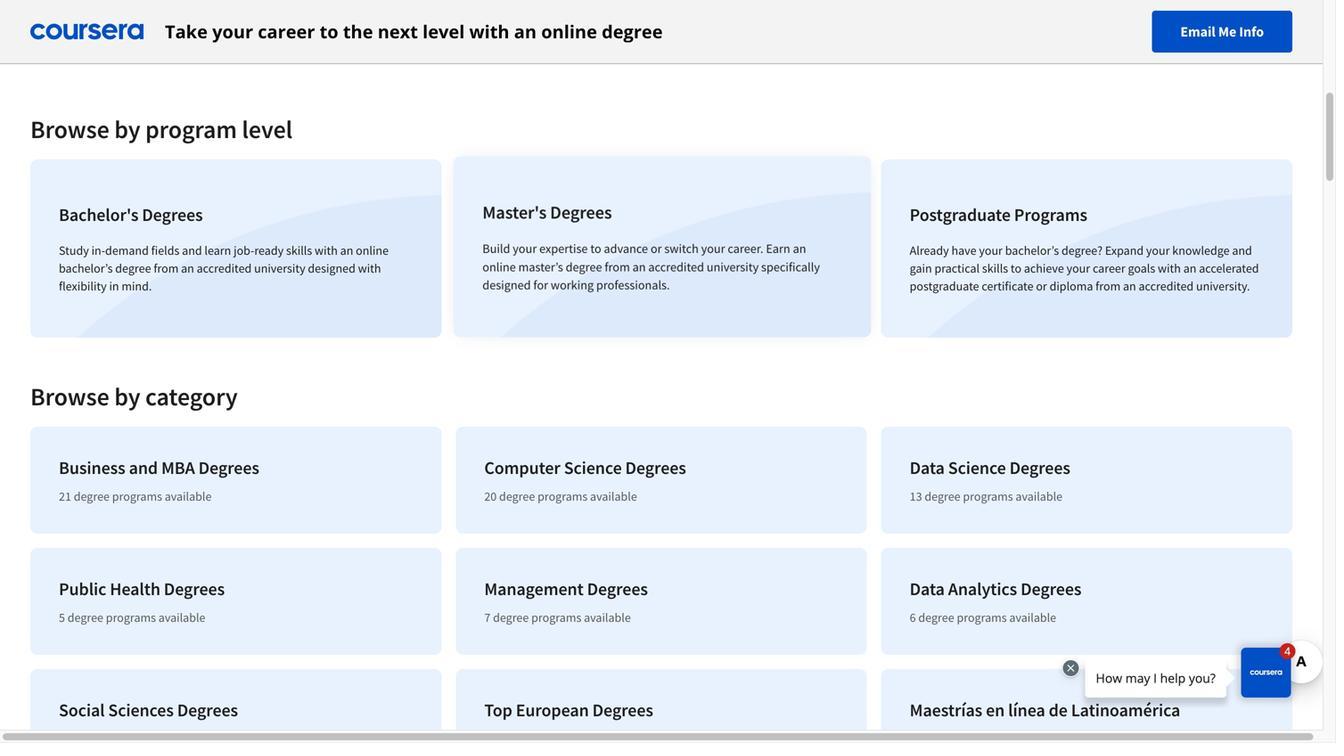 Task type: describe. For each thing, give the bounding box(es) containing it.
advance
[[604, 242, 648, 258]]

browse by category
[[30, 381, 238, 413]]

master's degrees
[[484, 203, 612, 225]]

business
[[59, 457, 125, 479]]

data science degrees
[[910, 457, 1071, 479]]

online for bachelor's degrees
[[356, 243, 389, 259]]

or inside already have your bachelor's degree? expand your knowledge and gain practical skills to achieve your career goals with an accelerated postgraduate certificate or diploma from an accredited university.
[[1037, 278, 1048, 294]]

master's degrees list
[[23, 153, 1300, 345]]

have
[[952, 243, 977, 259]]

7 degree programs available
[[485, 610, 631, 626]]

gain
[[910, 260, 933, 276]]

top european degrees
[[485, 700, 654, 722]]

5 degree programs available
[[59, 610, 206, 626]]

available for data analytics degrees
[[1010, 610, 1057, 626]]

0 vertical spatial online
[[542, 19, 597, 44]]

degree?
[[1062, 243, 1103, 259]]

available for computer science degrees
[[590, 489, 638, 505]]

to left the
[[320, 19, 339, 44]]

business and mba degrees
[[59, 457, 259, 479]]

data for data analytics degrees
[[910, 578, 945, 601]]

study in-demand fields and learn job-ready skills with an online bachelor's degree from an accredited university designed with flexibility in mind.
[[59, 243, 389, 294]]

accredited for master's degrees
[[648, 260, 704, 276]]

public
[[59, 578, 106, 601]]

coursera image
[[30, 17, 144, 46]]

to inside build your expertise to advance or switch your career. earn an online master's degree from an accredited university specifically designed for working professionals.
[[591, 242, 602, 258]]

next
[[378, 19, 418, 44]]

línea
[[1009, 700, 1046, 722]]

degree inside the go to degree link
[[586, 15, 629, 33]]

knowledge
[[1173, 243, 1230, 259]]

specifically
[[760, 260, 819, 276]]

working
[[551, 278, 594, 294]]

take your career to the next level with an online degree
[[165, 19, 663, 44]]

flexibility
[[59, 278, 107, 294]]

social sciences degrees
[[59, 700, 238, 722]]

data analytics degrees
[[910, 578, 1082, 601]]

bachelor's degrees
[[59, 204, 203, 226]]

postgraduate
[[910, 204, 1011, 226]]

13 degree programs available
[[910, 489, 1063, 505]]

mba
[[161, 457, 195, 479]]

available for data science degrees
[[1016, 489, 1063, 505]]

top european degrees link
[[456, 670, 868, 744]]

by for program
[[114, 114, 140, 145]]

me
[[1219, 23, 1237, 41]]

achieve
[[1025, 260, 1065, 276]]

7
[[485, 610, 491, 626]]

career inside already have your bachelor's degree? expand your knowledge and gain practical skills to achieve your career goals with an accelerated postgraduate certificate or diploma from an accredited university.
[[1093, 260, 1126, 276]]

maestrías
[[910, 700, 983, 722]]

browse for browse by category
[[30, 381, 109, 413]]

science for data
[[949, 457, 1007, 479]]

with inside already have your bachelor's degree? expand your knowledge and gain practical skills to achieve your career goals with an accelerated postgraduate certificate or diploma from an accredited university.
[[1159, 260, 1182, 276]]

degree inside study in-demand fields and learn job-ready skills with an online bachelor's degree from an accredited university designed with flexibility in mind.
[[115, 260, 151, 276]]

category
[[145, 381, 238, 413]]

take
[[165, 19, 208, 44]]

your down degree?
[[1067, 260, 1091, 276]]

degree inside build your expertise to advance or switch your career. earn an online master's degree from an accredited university specifically designed for working professionals.
[[566, 260, 602, 276]]

management
[[485, 578, 584, 601]]

to inside already have your bachelor's degree? expand your knowledge and gain practical skills to achieve your career goals with an accelerated postgraduate certificate or diploma from an accredited university.
[[1011, 260, 1022, 276]]

in-
[[92, 243, 105, 259]]

available for business and mba degrees
[[165, 489, 212, 505]]

demand
[[105, 243, 149, 259]]

online for master's degrees
[[484, 260, 517, 276]]

computer
[[485, 457, 561, 479]]

social
[[59, 700, 105, 722]]

your right switch
[[701, 242, 725, 258]]

ready
[[254, 243, 284, 259]]

career.
[[727, 242, 763, 258]]

already have your bachelor's degree? expand your knowledge and gain practical skills to achieve your career goals with an accelerated postgraduate certificate or diploma from an accredited university.
[[910, 243, 1260, 294]]

social sciences degrees link
[[30, 670, 442, 744]]

programs for public health degrees
[[106, 610, 156, 626]]

latinoamérica
[[1072, 700, 1181, 722]]

goals
[[1129, 260, 1156, 276]]

en
[[987, 700, 1005, 722]]

postgraduate
[[910, 278, 980, 294]]

list containing business and mba degrees
[[23, 420, 1300, 744]]

university for master's degrees
[[706, 260, 758, 276]]

practical
[[935, 260, 980, 276]]

6
[[910, 610, 917, 626]]

6 degree programs available
[[910, 610, 1057, 626]]

expertise
[[540, 242, 588, 258]]

postgraduate programs
[[910, 204, 1088, 226]]

public health degrees
[[59, 578, 225, 601]]

in
[[109, 278, 119, 294]]

and inside already have your bachelor's degree? expand your knowledge and gain practical skills to achieve your career goals with an accelerated postgraduate certificate or diploma from an accredited university.
[[1233, 243, 1253, 259]]

13
[[910, 489, 923, 505]]

or inside build your expertise to advance or switch your career. earn an online master's degree from an accredited university specifically designed for working professionals.
[[651, 242, 662, 258]]

switch
[[664, 242, 698, 258]]

go to degree
[[551, 15, 629, 33]]

mind.
[[122, 278, 152, 294]]

top
[[485, 700, 513, 722]]

data for data science degrees
[[910, 457, 945, 479]]

skills inside study in-demand fields and learn job-ready skills with an online bachelor's degree from an accredited university designed with flexibility in mind.
[[286, 243, 312, 259]]

build
[[484, 242, 511, 258]]

by for category
[[114, 381, 140, 413]]

accredited for bachelor's degrees
[[197, 260, 252, 276]]

0 vertical spatial level
[[423, 19, 465, 44]]

email me info
[[1181, 23, 1265, 41]]

management degrees
[[485, 578, 648, 601]]

accelerated
[[1200, 260, 1260, 276]]

maestrías en línea de latinoamérica link
[[882, 670, 1293, 744]]



Task type: locate. For each thing, give the bounding box(es) containing it.
diploma
[[1050, 278, 1094, 294]]

2 horizontal spatial from
[[1096, 278, 1121, 294]]

to up certificate
[[1011, 260, 1022, 276]]

2 data from the top
[[910, 578, 945, 601]]

0 vertical spatial career
[[258, 19, 315, 44]]

your up master's
[[514, 242, 538, 258]]

science up 20 degree programs available
[[564, 457, 622, 479]]

university down career.
[[706, 260, 758, 276]]

from down advance
[[605, 260, 630, 276]]

available down "public health degrees"
[[159, 610, 206, 626]]

and up 21 degree programs available
[[129, 457, 158, 479]]

from
[[605, 260, 630, 276], [154, 260, 179, 276], [1096, 278, 1121, 294]]

bachelor's up achieve
[[1006, 243, 1060, 259]]

accredited inside study in-demand fields and learn job-ready skills with an online bachelor's degree from an accredited university designed with flexibility in mind.
[[197, 260, 252, 276]]

0 horizontal spatial science
[[564, 457, 622, 479]]

go to degree link
[[451, 0, 854, 35]]

programs down the health
[[106, 610, 156, 626]]

sciences
[[108, 700, 174, 722]]

designed inside study in-demand fields and learn job-ready skills with an online bachelor's degree from an accredited university designed with flexibility in mind.
[[308, 260, 356, 276]]

learn
[[205, 243, 231, 259]]

program
[[145, 114, 237, 145]]

from right "diploma"
[[1096, 278, 1121, 294]]

by left program
[[114, 114, 140, 145]]

and left 'learn'
[[182, 243, 202, 259]]

data up 6
[[910, 578, 945, 601]]

skills up certificate
[[983, 260, 1009, 276]]

1 horizontal spatial from
[[605, 260, 630, 276]]

1 vertical spatial online
[[356, 243, 389, 259]]

email
[[1181, 23, 1216, 41]]

browse by program level
[[30, 114, 293, 145]]

1 horizontal spatial bachelor's
[[1006, 243, 1060, 259]]

1 horizontal spatial level
[[423, 19, 465, 44]]

1 horizontal spatial designed
[[484, 278, 532, 294]]

bachelor's inside study in-demand fields and learn job-ready skills with an online bachelor's degree from an accredited university designed with flexibility in mind.
[[59, 260, 113, 276]]

build your expertise to advance or switch your career. earn an online master's degree from an accredited university specifically designed for working professionals.
[[484, 242, 819, 294]]

2 by from the top
[[114, 381, 140, 413]]

degrees
[[551, 203, 612, 225], [142, 204, 203, 226], [199, 457, 259, 479], [626, 457, 687, 479], [1010, 457, 1071, 479], [164, 578, 225, 601], [587, 578, 648, 601], [1021, 578, 1082, 601], [177, 700, 238, 722], [593, 700, 654, 722]]

1 horizontal spatial science
[[949, 457, 1007, 479]]

career left the
[[258, 19, 315, 44]]

5
[[59, 610, 65, 626]]

science
[[564, 457, 622, 479], [949, 457, 1007, 479]]

expand
[[1106, 243, 1144, 259]]

career
[[258, 19, 315, 44], [1093, 260, 1126, 276]]

from inside build your expertise to advance or switch your career. earn an online master's degree from an accredited university specifically designed for working professionals.
[[605, 260, 630, 276]]

2 horizontal spatial accredited
[[1139, 278, 1194, 294]]

designed inside build your expertise to advance or switch your career. earn an online master's degree from an accredited university specifically designed for working professionals.
[[484, 278, 532, 294]]

your right take
[[212, 19, 253, 44]]

your
[[212, 19, 253, 44], [514, 242, 538, 258], [701, 242, 725, 258], [980, 243, 1003, 259], [1147, 243, 1171, 259], [1067, 260, 1091, 276]]

1 vertical spatial by
[[114, 381, 140, 413]]

0 vertical spatial skills
[[286, 243, 312, 259]]

certificate
[[982, 278, 1034, 294]]

career down expand
[[1093, 260, 1126, 276]]

your up 'goals'
[[1147, 243, 1171, 259]]

browse for browse by program level
[[30, 114, 109, 145]]

1 horizontal spatial university
[[706, 260, 758, 276]]

0 horizontal spatial accredited
[[197, 260, 252, 276]]

2 browse from the top
[[30, 381, 109, 413]]

1 data from the top
[[910, 457, 945, 479]]

programs down business and mba degrees
[[112, 489, 162, 505]]

from inside already have your bachelor's degree? expand your knowledge and gain practical skills to achieve your career goals with an accelerated postgraduate certificate or diploma from an accredited university.
[[1096, 278, 1121, 294]]

level right "next"
[[423, 19, 465, 44]]

already
[[910, 243, 950, 259]]

1 horizontal spatial or
[[1037, 278, 1048, 294]]

science up "13 degree programs available" at the bottom of page
[[949, 457, 1007, 479]]

to
[[570, 15, 583, 33], [320, 19, 339, 44], [591, 242, 602, 258], [1011, 260, 1022, 276]]

university.
[[1197, 278, 1251, 294]]

0 horizontal spatial from
[[154, 260, 179, 276]]

0 vertical spatial bachelor's
[[1006, 243, 1060, 259]]

2 science from the left
[[949, 457, 1007, 479]]

master's
[[484, 203, 547, 225]]

level right program
[[242, 114, 293, 145]]

online inside build your expertise to advance or switch your career. earn an online master's degree from an accredited university specifically designed for working professionals.
[[484, 260, 517, 276]]

and inside study in-demand fields and learn job-ready skills with an online bachelor's degree from an accredited university designed with flexibility in mind.
[[182, 243, 202, 259]]

programs down management degrees
[[532, 610, 582, 626]]

1 horizontal spatial online
[[484, 260, 517, 276]]

0 horizontal spatial university
[[254, 260, 306, 276]]

1 vertical spatial or
[[1037, 278, 1048, 294]]

university inside build your expertise to advance or switch your career. earn an online master's degree from an accredited university specifically designed for working professionals.
[[706, 260, 758, 276]]

skills inside already have your bachelor's degree? expand your knowledge and gain practical skills to achieve your career goals with an accelerated postgraduate certificate or diploma from an accredited university.
[[983, 260, 1009, 276]]

1 vertical spatial skills
[[983, 260, 1009, 276]]

for
[[534, 278, 549, 294]]

1 science from the left
[[564, 457, 622, 479]]

de
[[1049, 700, 1068, 722]]

computer science degrees
[[485, 457, 687, 479]]

21 degree programs available
[[59, 489, 212, 505]]

analytics
[[949, 578, 1018, 601]]

from inside study in-demand fields and learn job-ready skills with an online bachelor's degree from an accredited university designed with flexibility in mind.
[[154, 260, 179, 276]]

online inside study in-demand fields and learn job-ready skills with an online bachelor's degree from an accredited university designed with flexibility in mind.
[[356, 243, 389, 259]]

1 horizontal spatial career
[[1093, 260, 1126, 276]]

go
[[551, 15, 568, 33]]

0 vertical spatial browse
[[30, 114, 109, 145]]

programs down "computer science degrees"
[[538, 489, 588, 505]]

your right the have
[[980, 243, 1003, 259]]

0 horizontal spatial career
[[258, 19, 315, 44]]

accredited
[[648, 260, 704, 276], [197, 260, 252, 276], [1139, 278, 1194, 294]]

0 horizontal spatial or
[[651, 242, 662, 258]]

level
[[423, 19, 465, 44], [242, 114, 293, 145]]

20 degree programs available
[[485, 489, 638, 505]]

available down management degrees
[[584, 610, 631, 626]]

0 horizontal spatial bachelor's
[[59, 260, 113, 276]]

skills
[[286, 243, 312, 259], [983, 260, 1009, 276]]

2 horizontal spatial and
[[1233, 243, 1253, 259]]

european
[[516, 700, 589, 722]]

bachelor's up "flexibility"
[[59, 260, 113, 276]]

programs down data science degrees
[[964, 489, 1014, 505]]

1 horizontal spatial skills
[[983, 260, 1009, 276]]

programs for computer science degrees
[[538, 489, 588, 505]]

21
[[59, 489, 71, 505]]

or down achieve
[[1037, 278, 1048, 294]]

from down fields
[[154, 260, 179, 276]]

study
[[59, 243, 89, 259]]

data
[[910, 457, 945, 479], [910, 578, 945, 601]]

by left category
[[114, 381, 140, 413]]

1 vertical spatial data
[[910, 578, 945, 601]]

available for management degrees
[[584, 610, 631, 626]]

0 horizontal spatial online
[[356, 243, 389, 259]]

1 vertical spatial level
[[242, 114, 293, 145]]

with
[[470, 19, 510, 44], [315, 243, 338, 259], [358, 260, 381, 276], [1159, 260, 1182, 276]]

20
[[485, 489, 497, 505]]

from for master's degrees
[[605, 260, 630, 276]]

and
[[182, 243, 202, 259], [1233, 243, 1253, 259], [129, 457, 158, 479]]

email me info button
[[1153, 11, 1293, 53]]

university for bachelor's degrees
[[254, 260, 306, 276]]

maestrías en línea de latinoamérica
[[910, 700, 1181, 722]]

accredited inside already have your bachelor's degree? expand your knowledge and gain practical skills to achieve your career goals with an accelerated postgraduate certificate or diploma from an accredited university.
[[1139, 278, 1194, 294]]

1 by from the top
[[114, 114, 140, 145]]

master's
[[519, 260, 564, 276]]

professionals.
[[597, 278, 670, 294]]

1 vertical spatial designed
[[484, 278, 532, 294]]

the
[[343, 19, 373, 44]]

0 horizontal spatial level
[[242, 114, 293, 145]]

2 vertical spatial online
[[484, 260, 517, 276]]

available down data analytics degrees
[[1010, 610, 1057, 626]]

1 vertical spatial career
[[1093, 260, 1126, 276]]

to left advance
[[591, 242, 602, 258]]

programs for business and mba degrees
[[112, 489, 162, 505]]

bachelor's
[[1006, 243, 1060, 259], [59, 260, 113, 276]]

list
[[23, 420, 1300, 744]]

and up accelerated
[[1233, 243, 1253, 259]]

from for bachelor's degrees
[[154, 260, 179, 276]]

2 horizontal spatial online
[[542, 19, 597, 44]]

0 vertical spatial designed
[[308, 260, 356, 276]]

1 vertical spatial bachelor's
[[59, 260, 113, 276]]

science for computer
[[564, 457, 622, 479]]

0 horizontal spatial and
[[129, 457, 158, 479]]

university inside study in-demand fields and learn job-ready skills with an online bachelor's degree from an accredited university designed with flexibility in mind.
[[254, 260, 306, 276]]

1 horizontal spatial and
[[182, 243, 202, 259]]

available down mba
[[165, 489, 212, 505]]

browse
[[30, 114, 109, 145], [30, 381, 109, 413]]

bachelor's
[[59, 204, 139, 226]]

programs
[[112, 489, 162, 505], [538, 489, 588, 505], [964, 489, 1014, 505], [106, 610, 156, 626], [532, 610, 582, 626], [957, 610, 1008, 626]]

programs for management degrees
[[532, 610, 582, 626]]

job-
[[234, 243, 255, 259]]

skills right the ready
[[286, 243, 312, 259]]

available for public health degrees
[[159, 610, 206, 626]]

0 horizontal spatial designed
[[308, 260, 356, 276]]

0 horizontal spatial skills
[[286, 243, 312, 259]]

data up 13
[[910, 457, 945, 479]]

available down data science degrees
[[1016, 489, 1063, 505]]

fields
[[151, 243, 180, 259]]

health
[[110, 578, 160, 601]]

online
[[542, 19, 597, 44], [356, 243, 389, 259], [484, 260, 517, 276]]

1 browse from the top
[[30, 114, 109, 145]]

to right go
[[570, 15, 583, 33]]

1 horizontal spatial accredited
[[648, 260, 704, 276]]

university
[[706, 260, 758, 276], [254, 260, 306, 276]]

programs for data science degrees
[[964, 489, 1014, 505]]

0 vertical spatial or
[[651, 242, 662, 258]]

earn
[[765, 242, 789, 258]]

programs down analytics
[[957, 610, 1008, 626]]

available down "computer science degrees"
[[590, 489, 638, 505]]

designed
[[308, 260, 356, 276], [484, 278, 532, 294]]

or left switch
[[651, 242, 662, 258]]

programs for data analytics degrees
[[957, 610, 1008, 626]]

0 vertical spatial by
[[114, 114, 140, 145]]

university down the ready
[[254, 260, 306, 276]]

accredited down 'goals'
[[1139, 278, 1194, 294]]

programs
[[1015, 204, 1088, 226]]

accredited down switch
[[648, 260, 704, 276]]

1 vertical spatial browse
[[30, 381, 109, 413]]

info
[[1240, 23, 1265, 41]]

0 vertical spatial data
[[910, 457, 945, 479]]

accredited inside build your expertise to advance or switch your career. earn an online master's degree from an accredited university specifically designed for working professionals.
[[648, 260, 704, 276]]

accredited down 'learn'
[[197, 260, 252, 276]]

bachelor's inside already have your bachelor's degree? expand your knowledge and gain practical skills to achieve your career goals with an accelerated postgraduate certificate or diploma from an accredited university.
[[1006, 243, 1060, 259]]



Task type: vqa. For each thing, say whether or not it's contained in the screenshot.


